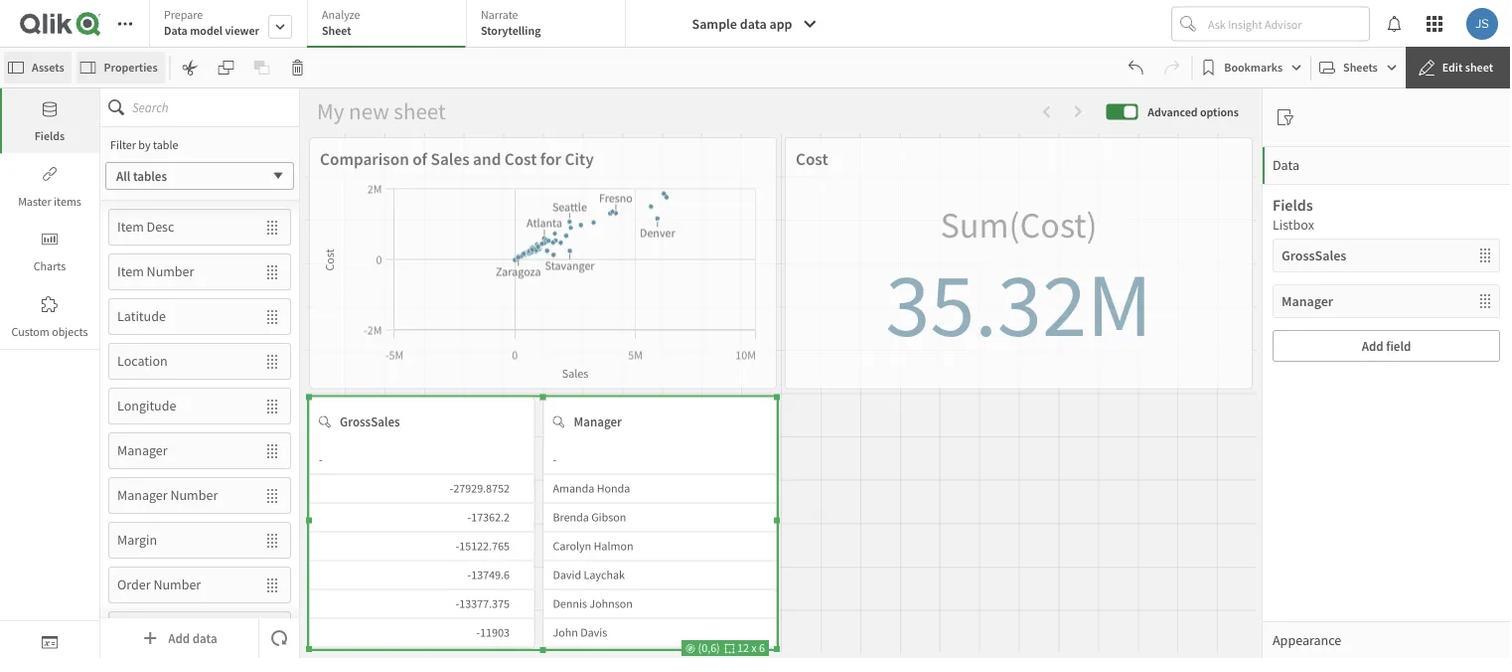 Task type: vqa. For each thing, say whether or not it's contained in the screenshot.
the left Cost
yes



Task type: locate. For each thing, give the bounding box(es) containing it.
data for add
[[193, 630, 217, 646]]

charts
[[34, 258, 66, 274]]

number
[[147, 263, 194, 280], [170, 486, 218, 504], [153, 576, 201, 594]]

number up order number
[[170, 486, 218, 504]]

27929.8752
[[454, 481, 510, 496]]

1 item from the top
[[117, 218, 144, 236]]

0 vertical spatial fields
[[35, 128, 65, 144]]

0 horizontal spatial cost
[[505, 148, 537, 169]]

0 horizontal spatial grosssales
[[340, 414, 400, 430]]

move image
[[254, 210, 290, 244], [254, 255, 290, 289], [254, 434, 290, 468], [254, 479, 290, 512], [254, 568, 290, 602], [254, 613, 290, 647]]

sample data app
[[692, 15, 793, 33]]

david laychak optional. 5 of 20 row
[[544, 561, 777, 590]]

data left app
[[740, 15, 767, 33]]

sheet
[[322, 23, 351, 38]]

5 move image from the top
[[254, 568, 290, 602]]

amanda
[[553, 481, 595, 496]]

item up "latitude"
[[117, 263, 144, 280]]

-27929.8752
[[450, 481, 510, 496]]

number for item number
[[147, 263, 194, 280]]

grosssales up - optional. 1 of 17326 row
[[340, 414, 400, 430]]

dennis johnson
[[553, 596, 633, 611]]

0 vertical spatial item
[[117, 218, 144, 236]]

manager up the amanda honda
[[574, 414, 622, 430]]

add down order number
[[168, 630, 190, 646]]

2 vertical spatial number
[[153, 576, 201, 594]]

1 horizontal spatial cost
[[796, 148, 829, 169]]

-15122.765
[[456, 538, 510, 554]]

- optional. 1 of 17326 row
[[310, 446, 535, 475]]

1 horizontal spatial data
[[1273, 156, 1300, 174]]

tab list containing prepare
[[149, 0, 633, 50]]

35.32m application
[[0, 0, 1511, 658]]

-15122.765 optional. 4 of 17326 row
[[310, 532, 535, 561]]

city
[[565, 148, 594, 169]]

latitude
[[117, 307, 166, 325]]

data down order number
[[193, 630, 217, 646]]

location
[[117, 352, 168, 370]]

listbox
[[1273, 216, 1315, 234]]

0 vertical spatial data
[[164, 23, 188, 38]]

comparison
[[320, 148, 409, 169]]

13749.6
[[471, 567, 510, 582]]

custom objects button
[[0, 284, 99, 349]]

appearance tab
[[1263, 621, 1511, 658]]

- for -15122.765
[[456, 538, 460, 554]]

add inside add field button
[[1362, 337, 1384, 354]]

data for sample
[[740, 15, 767, 33]]

-
[[319, 452, 323, 467], [553, 452, 557, 467], [450, 481, 454, 496], [468, 509, 471, 525], [456, 538, 460, 554], [468, 567, 471, 582], [456, 596, 460, 611], [477, 625, 480, 640]]

properties button
[[76, 52, 166, 83]]

1 horizontal spatial add
[[1362, 337, 1384, 354]]

0 vertical spatial number
[[147, 263, 194, 280]]

0 horizontal spatial fields
[[35, 128, 65, 144]]

fields down database image
[[35, 128, 65, 144]]

assets
[[32, 60, 64, 75]]

add field button
[[1273, 330, 1501, 362]]

appearance
[[1273, 631, 1342, 649]]

by
[[139, 137, 151, 153]]

data
[[740, 15, 767, 33], [193, 630, 217, 646]]

-17362.2 optional. 3 of 17326 row
[[310, 503, 535, 532]]

data down filterpane icon
[[1273, 156, 1300, 174]]

narrate storytelling
[[481, 7, 541, 38]]

prepare data model viewer
[[164, 7, 259, 38]]

item left desc
[[117, 218, 144, 236]]

1 horizontal spatial data
[[740, 15, 767, 33]]

manager up the margin
[[117, 486, 168, 504]]

move image
[[1478, 240, 1500, 271], [1478, 285, 1500, 317], [254, 300, 290, 333], [254, 344, 290, 378], [254, 389, 290, 423], [254, 523, 290, 557]]

john
[[553, 625, 578, 640]]

0 horizontal spatial data
[[164, 23, 188, 38]]

-11903 optional. 7 of 17326 row
[[310, 619, 535, 648]]

filterpane image
[[1278, 109, 1294, 125]]

analyze sheet
[[322, 7, 360, 38]]

honda
[[597, 481, 630, 496]]

item number
[[117, 263, 194, 280]]

cost
[[505, 148, 537, 169], [796, 148, 829, 169]]

tab list
[[149, 0, 633, 50]]

number right the order
[[153, 576, 201, 594]]

carolyn halmon optional. 4 of 20 row
[[544, 532, 777, 561]]

0 vertical spatial grosssales
[[1282, 247, 1347, 264]]

- for -13377.375
[[456, 596, 460, 611]]

manager
[[1282, 292, 1334, 310], [574, 414, 622, 430], [117, 441, 168, 459], [117, 486, 168, 504]]

cost inside comparison of sales and cost for city application
[[505, 148, 537, 169]]

data
[[164, 23, 188, 38], [1273, 156, 1300, 174]]

advanced options
[[1148, 104, 1239, 119]]

move image for location
[[254, 344, 290, 378]]

number for order number
[[153, 576, 201, 594]]

3 move image from the top
[[254, 434, 290, 468]]

properties
[[104, 60, 158, 75]]

- inside "row"
[[468, 509, 471, 525]]

advanced
[[1148, 104, 1198, 119]]

add left field
[[1362, 337, 1384, 354]]

0 vertical spatial data
[[740, 15, 767, 33]]

1 vertical spatial number
[[170, 486, 218, 504]]

number for manager number
[[170, 486, 218, 504]]

storytelling
[[481, 23, 541, 38]]

1 move image from the top
[[254, 210, 290, 244]]

1 horizontal spatial fields
[[1273, 195, 1314, 215]]

1 vertical spatial data
[[193, 630, 217, 646]]

sum(cost) 35.32m
[[886, 202, 1153, 360]]

data inside 'data' tab
[[1273, 156, 1300, 174]]

0 horizontal spatial add
[[168, 630, 190, 646]]

and
[[473, 148, 501, 169]]

david
[[553, 567, 582, 582]]

move image for manager number
[[254, 479, 290, 512]]

bookmarks
[[1225, 60, 1283, 75]]

item for item number
[[117, 263, 144, 280]]

item
[[117, 218, 144, 236], [117, 263, 144, 280]]

master
[[18, 193, 51, 209]]

analyze
[[322, 7, 360, 22]]

move image for grosssales
[[1478, 240, 1500, 271]]

2 item from the top
[[117, 263, 144, 280]]

1 vertical spatial add
[[168, 630, 190, 646]]

1 vertical spatial item
[[117, 263, 144, 280]]

data down prepare
[[164, 23, 188, 38]]

- for -11903
[[477, 625, 480, 640]]

order number
[[117, 576, 201, 594]]

master items
[[18, 193, 81, 209]]

cost application
[[785, 137, 1253, 389]]

0 vertical spatial add
[[1362, 337, 1384, 354]]

copy image
[[218, 60, 234, 76]]

undo image
[[1128, 60, 1144, 76]]

sheets button
[[1316, 52, 1402, 83]]

items
[[54, 193, 81, 209]]

1 vertical spatial data
[[1273, 156, 1300, 174]]

4 move image from the top
[[254, 479, 290, 512]]

17362.2
[[471, 509, 510, 525]]

charts button
[[0, 219, 99, 284]]

0 horizontal spatial data
[[193, 630, 217, 646]]

sales
[[431, 148, 470, 169]]

item for item desc
[[117, 218, 144, 236]]

edit sheet
[[1443, 60, 1494, 75]]

edit
[[1443, 60, 1463, 75]]

amanda honda optional. 2 of 20 row
[[544, 475, 777, 503]]

assets button
[[4, 52, 72, 83]]

grosssales down listbox
[[1282, 247, 1347, 264]]

number down desc
[[147, 263, 194, 280]]

fields inside button
[[35, 128, 65, 144]]

john davis optional. 7 of 20 row
[[544, 619, 777, 648]]

fields up listbox
[[1273, 195, 1314, 215]]

add
[[1362, 337, 1384, 354], [168, 630, 190, 646]]

custom
[[11, 324, 50, 339]]

2 move image from the top
[[254, 255, 290, 289]]

options
[[1201, 104, 1239, 119]]

grosssales
[[1282, 247, 1347, 264], [340, 414, 400, 430]]

Search text field
[[132, 88, 299, 126]]

2 cost from the left
[[796, 148, 829, 169]]

- inside row
[[456, 538, 460, 554]]

fields
[[35, 128, 65, 144], [1273, 195, 1314, 215]]

1 cost from the left
[[505, 148, 537, 169]]

add inside add data button
[[168, 630, 190, 646]]



Task type: describe. For each thing, give the bounding box(es) containing it.
15122.765
[[460, 538, 510, 554]]

brenda
[[553, 509, 589, 525]]

cost inside cost application
[[796, 148, 829, 169]]

- for -17362.2
[[468, 509, 471, 525]]

link image
[[42, 166, 58, 182]]

field
[[1387, 337, 1412, 354]]

manager down longitude
[[117, 441, 168, 459]]

master items button
[[0, 154, 99, 219]]

johnson
[[590, 596, 633, 611]]

x
[[752, 640, 757, 656]]

move image for longitude
[[254, 389, 290, 423]]

sum(cost)
[[941, 202, 1098, 247]]

sheets
[[1344, 60, 1378, 75]]

dennis
[[553, 596, 587, 611]]

viewer
[[225, 23, 259, 38]]

app
[[770, 15, 793, 33]]

add field
[[1362, 337, 1412, 354]]

add for add field
[[1362, 337, 1384, 354]]

carolyn halmon
[[553, 538, 634, 554]]

carolyn
[[553, 538, 592, 554]]

variables image
[[42, 634, 58, 650]]

move image for item desc
[[254, 210, 290, 244]]

move image for manager
[[1478, 285, 1500, 317]]

john smith image
[[1467, 8, 1499, 40]]

move image for item number
[[254, 255, 290, 289]]

filter
[[110, 137, 136, 153]]

- optional. 1 of 20 row
[[544, 446, 777, 475]]

longitude
[[117, 397, 176, 415]]

amanda honda
[[553, 481, 630, 496]]

margin
[[117, 531, 157, 549]]

6 move image from the top
[[254, 613, 290, 647]]

cut image
[[182, 60, 198, 76]]

object image
[[42, 231, 58, 247]]

- for -13749.6
[[468, 567, 471, 582]]

order
[[117, 576, 151, 594]]

13377.375
[[460, 596, 510, 611]]

1 horizontal spatial grosssales
[[1282, 247, 1347, 264]]

davis
[[581, 625, 608, 640]]

filter by table
[[110, 137, 178, 153]]

narrate
[[481, 7, 518, 22]]

refresh data in the app. all data will be reloaded from data sources, which may take some time. image
[[271, 618, 287, 658]]

-27929.8752 optional. 2 of 17326 row
[[310, 475, 535, 503]]

move image for margin
[[254, 523, 290, 557]]

john davis
[[553, 625, 608, 640]]

objects
[[52, 324, 88, 339]]

move image for manager
[[254, 434, 290, 468]]

brenda gibson
[[553, 509, 627, 525]]

data tab
[[1263, 146, 1511, 184]]

sample data app button
[[680, 8, 830, 40]]

comparison of sales and cost for city
[[320, 148, 594, 169]]

fields button
[[0, 88, 99, 154]]

brenda gibson optional. 3 of 20 row
[[544, 503, 777, 532]]

1 vertical spatial fields
[[1273, 195, 1314, 215]]

-13749.6 optional. 5 of 17326 row
[[310, 561, 535, 590]]

of
[[413, 148, 427, 169]]

move image for latitude
[[254, 300, 290, 333]]

add data button
[[100, 618, 259, 658]]

-13749.6
[[468, 567, 510, 582]]

dennis johnson optional. 6 of 20 row
[[544, 590, 777, 619]]

item desc
[[117, 218, 174, 236]]

1 vertical spatial grosssales
[[340, 414, 400, 430]]

manager down listbox
[[1282, 292, 1334, 310]]

data inside prepare data model viewer
[[164, 23, 188, 38]]

11903
[[480, 625, 510, 640]]

35.32m
[[886, 247, 1153, 360]]

- for -27929.8752
[[450, 481, 454, 496]]

puzzle image
[[42, 296, 58, 312]]

(0,6)
[[696, 640, 725, 656]]

-13377.375
[[456, 596, 510, 611]]

edit sheet button
[[1406, 47, 1511, 88]]

12
[[737, 640, 749, 656]]

gibson
[[592, 509, 627, 525]]

custom objects
[[11, 324, 88, 339]]

12 x 6
[[735, 640, 765, 656]]

comparison of sales and cost for city application
[[309, 137, 777, 389]]

prepare
[[164, 7, 203, 22]]

-13377.375 optional. 6 of 17326 row
[[310, 590, 535, 619]]

manager number
[[117, 486, 218, 504]]

sheet
[[1466, 60, 1494, 75]]

add data
[[168, 630, 217, 646]]

6
[[759, 640, 765, 656]]

bookmarks button
[[1197, 52, 1307, 83]]

move image for order number
[[254, 568, 290, 602]]

laychak
[[584, 567, 625, 582]]

table
[[153, 137, 178, 153]]

database image
[[42, 101, 58, 117]]

desc
[[147, 218, 174, 236]]

tab list inside 35.32m application
[[149, 0, 633, 50]]

david laychak
[[553, 567, 625, 582]]

delete image
[[290, 60, 306, 76]]

add for add data
[[168, 630, 190, 646]]

-11903
[[477, 625, 510, 640]]

Ask Insight Advisor text field
[[1205, 8, 1370, 40]]

-17362.2
[[468, 509, 510, 525]]

sample
[[692, 15, 737, 33]]

model
[[190, 23, 223, 38]]

for
[[541, 148, 562, 169]]



